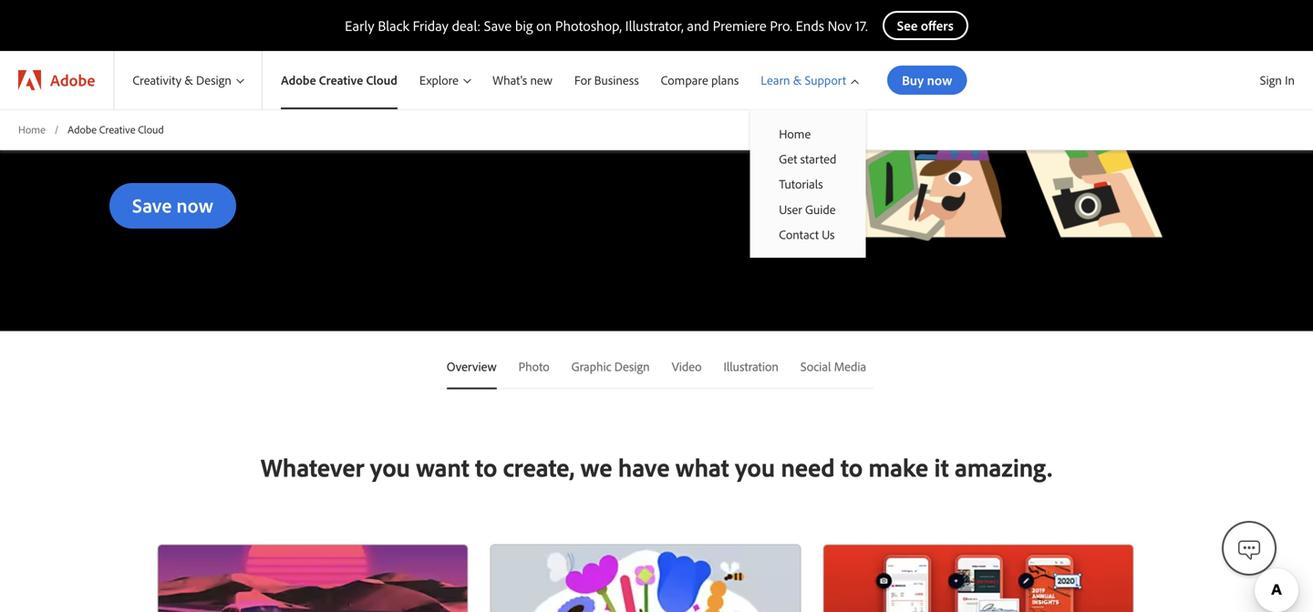 Task type: locate. For each thing, give the bounding box(es) containing it.
creative
[[295, 57, 349, 78], [319, 72, 363, 88], [99, 123, 135, 136]]

0 horizontal spatial nov
[[438, 107, 465, 127]]

illustrator, up "just"
[[188, 82, 254, 102]]

pro
[[340, 82, 362, 102]]

1 vertical spatial and
[[366, 82, 391, 102]]

and right pro
[[366, 82, 391, 102]]

see
[[487, 107, 511, 127]]

& inside dropdown button
[[185, 72, 193, 88]]

new
[[530, 72, 553, 88]]

0 vertical spatial nov
[[828, 16, 852, 35]]

& right learn
[[793, 72, 802, 88]]

deal:
[[452, 16, 481, 35]]

creativity & design button
[[114, 51, 262, 109]]

photoshop, up for
[[555, 16, 622, 35]]

creative down creativity
[[99, 123, 135, 136]]

you left want
[[370, 451, 410, 484]]

home link
[[750, 121, 866, 146], [18, 122, 46, 138]]

ends right ​.
[[402, 107, 434, 127]]

1 horizontal spatial adobe creative cloud
[[281, 72, 398, 88]]

&
[[185, 72, 193, 88], [793, 72, 802, 88]]

adobe
[[50, 70, 95, 90], [281, 72, 316, 88], [68, 123, 97, 136]]

what
[[676, 451, 729, 484]]

​.
[[396, 107, 399, 127]]

design
[[196, 72, 232, 88], [615, 359, 650, 375]]

0 vertical spatial premiere
[[713, 16, 767, 35]]

cloud right pro
[[366, 72, 398, 88]]

home link down adobe link
[[18, 122, 46, 138]]

social media
[[801, 359, 867, 375]]

1 vertical spatial save
[[132, 192, 172, 218]]

1 vertical spatial photoshop,
[[109, 82, 184, 102]]

0 vertical spatial illustrator,
[[625, 16, 684, 35]]

illustrator, up "compare"
[[625, 16, 684, 35]]

1 horizontal spatial home link
[[750, 121, 866, 146]]

1 vertical spatial premiere
[[275, 82, 336, 102]]

pro.
[[770, 16, 793, 35]]

0 vertical spatial adobe creative cloud
[[281, 72, 398, 88]]

premiere inside the get a great deal on popular creative cloud apps. buy photoshop, illustrator, or premiere pro and save for the first six months. just
[[275, 82, 336, 102]]

0 horizontal spatial &
[[185, 72, 193, 88]]

17. up learn & support 'popup button'
[[855, 16, 868, 35]]

learn
[[761, 72, 790, 88]]

learn & support
[[761, 72, 846, 88]]

contact us
[[779, 227, 835, 243]]

get for get a great deal on popular creative cloud apps. buy photoshop, illustrator, or premiere pro and save for the first six months. just
[[109, 57, 133, 78]]

get a great deal on popular creative cloud apps. buy photoshop, illustrator, or premiere pro and save for the first six months. just
[[109, 57, 501, 127]]

1 horizontal spatial premiere
[[713, 16, 767, 35]]

0 vertical spatial on
[[537, 16, 552, 35]]

0 horizontal spatial premiere
[[275, 82, 336, 102]]

design up "just"
[[196, 72, 232, 88]]

& inside 'popup button'
[[793, 72, 802, 88]]

save
[[395, 82, 425, 102]]

the
[[451, 82, 472, 102]]

home down adobe link
[[18, 123, 46, 136]]

group containing home
[[750, 109, 866, 258]]

cloud right six
[[138, 123, 164, 136]]

0 horizontal spatial photoshop,
[[109, 82, 184, 102]]

contact
[[779, 227, 819, 243]]

early
[[345, 16, 375, 35]]

1 & from the left
[[185, 72, 193, 88]]

cloud
[[353, 57, 392, 78], [366, 72, 398, 88], [138, 123, 164, 136]]

0 vertical spatial design
[[196, 72, 232, 88]]

0 vertical spatial save
[[484, 16, 512, 35]]

get left a
[[109, 57, 133, 78]]

0 vertical spatial and
[[687, 16, 710, 35]]

creative up us$22.99/mo on the top of page
[[319, 72, 363, 88]]

want
[[416, 451, 469, 484]]

now
[[176, 192, 213, 218]]

a
[[137, 57, 145, 78]]

get started link
[[750, 146, 866, 172]]

tutorials
[[779, 176, 823, 192]]

get up tutorials on the right of the page
[[779, 151, 798, 167]]

0 horizontal spatial you
[[370, 451, 410, 484]]

whatever
[[261, 451, 364, 484]]

adobe link
[[0, 51, 113, 109]]

adobe creative cloud down creativity
[[68, 123, 164, 136]]

1 horizontal spatial &
[[793, 72, 802, 88]]

adobe creative cloud up us$22.99/mo on the top of page
[[281, 72, 398, 88]]

home link up get started
[[750, 121, 866, 146]]

we
[[581, 451, 612, 484]]

get
[[109, 57, 133, 78], [779, 151, 798, 167]]

1 horizontal spatial get
[[779, 151, 798, 167]]

0 horizontal spatial illustrator,
[[188, 82, 254, 102]]

and inside the get a great deal on popular creative cloud apps. buy photoshop, illustrator, or premiere pro and save for the first six months. just
[[366, 82, 391, 102]]

save
[[484, 16, 512, 35], [132, 192, 172, 218]]

save left big
[[484, 16, 512, 35]]

you right what at the bottom
[[735, 451, 775, 484]]

design right graphic
[[615, 359, 650, 375]]

ends right pro.
[[796, 16, 825, 35]]

1 vertical spatial illustrator,
[[188, 82, 254, 102]]

overview
[[447, 359, 497, 375]]

tab list containing overview
[[439, 346, 874, 390]]

social
[[801, 359, 831, 375]]

1 horizontal spatial save
[[484, 16, 512, 35]]

save now link
[[109, 183, 236, 229]]

0 horizontal spatial ends
[[402, 107, 434, 127]]

creative inside the get a great deal on popular creative cloud apps. buy photoshop, illustrator, or premiere pro and save for the first six months. just
[[295, 57, 349, 78]]

& right great
[[185, 72, 193, 88]]

1 horizontal spatial 17.
[[855, 16, 868, 35]]

compare plans
[[661, 72, 739, 88]]

business
[[594, 72, 639, 88]]

adobe creative cloud
[[281, 72, 398, 88], [68, 123, 164, 136]]

what's
[[493, 72, 527, 88]]

get inside group
[[779, 151, 798, 167]]

1 vertical spatial on
[[218, 57, 236, 78]]

on right big
[[537, 16, 552, 35]]

and
[[687, 16, 710, 35], [366, 82, 391, 102]]

photoshop, down a
[[109, 82, 184, 102]]

& for creativity
[[185, 72, 193, 88]]

to
[[475, 451, 497, 484], [841, 451, 863, 484]]

1 horizontal spatial ends
[[796, 16, 825, 35]]

illustration
[[724, 359, 779, 375]]

learn & support button
[[750, 51, 869, 109]]

1 horizontal spatial nov
[[828, 16, 852, 35]]

tab list
[[439, 346, 874, 390]]

home inside group
[[779, 126, 811, 142]]

on
[[537, 16, 552, 35], [218, 57, 236, 78]]

on right deal
[[218, 57, 236, 78]]

photoshop,
[[555, 16, 622, 35], [109, 82, 184, 102]]

0 horizontal spatial on
[[218, 57, 236, 78]]

you
[[370, 451, 410, 484], [735, 451, 775, 484]]

2 & from the left
[[793, 72, 802, 88]]

2 to from the left
[[841, 451, 863, 484]]

and up compare plans
[[687, 16, 710, 35]]

save left the now
[[132, 192, 172, 218]]

apps.
[[396, 57, 430, 78]]

have
[[618, 451, 670, 484]]

0 horizontal spatial to
[[475, 451, 497, 484]]

home up get started
[[779, 126, 811, 142]]

1 horizontal spatial home
[[779, 126, 811, 142]]

create,
[[503, 451, 575, 484]]

user
[[779, 201, 802, 217]]

nov up support
[[828, 16, 852, 35]]

0 vertical spatial ends
[[796, 16, 825, 35]]

photoshop, inside the get a great deal on popular creative cloud apps. buy photoshop, illustrator, or premiere pro and save for the first six months. just
[[109, 82, 184, 102]]

nov down the
[[438, 107, 465, 127]]

1 horizontal spatial photoshop,
[[555, 16, 622, 35]]

black
[[378, 16, 409, 35]]

0 horizontal spatial and
[[366, 82, 391, 102]]

to right want
[[475, 451, 497, 484]]

adobe creative cloud inside adobe creative cloud link
[[281, 72, 398, 88]]

cloud up pro
[[353, 57, 392, 78]]

1 horizontal spatial design
[[615, 359, 650, 375]]

plans
[[711, 72, 739, 88]]

us$22.99/mo
[[306, 107, 396, 127]]

0 vertical spatial get
[[109, 57, 133, 78]]

get inside the get a great deal on popular creative cloud apps. buy photoshop, illustrator, or premiere pro and save for the first six months. just
[[109, 57, 133, 78]]

0 horizontal spatial get
[[109, 57, 133, 78]]

group
[[750, 109, 866, 258]]

to right need
[[841, 451, 863, 484]]

0 horizontal spatial 17.
[[469, 107, 483, 127]]

home
[[18, 123, 46, 136], [779, 126, 811, 142]]

sign in button
[[1257, 65, 1299, 96]]

what's new link
[[482, 51, 564, 109]]

1 horizontal spatial you
[[735, 451, 775, 484]]

premiere left pro.
[[713, 16, 767, 35]]

2 you from the left
[[735, 451, 775, 484]]

17.
[[855, 16, 868, 35], [469, 107, 483, 127]]

1 horizontal spatial to
[[841, 451, 863, 484]]

photo
[[519, 359, 550, 375]]

0 horizontal spatial design
[[196, 72, 232, 88]]

nov
[[828, 16, 852, 35], [438, 107, 465, 127]]

premiere up see terms. 'link'
[[275, 82, 336, 102]]

us
[[822, 227, 835, 243]]

1 vertical spatial ends
[[402, 107, 434, 127]]

1 vertical spatial get
[[779, 151, 798, 167]]

need
[[781, 451, 835, 484]]

17. left see
[[469, 107, 483, 127]]

illustrator,
[[625, 16, 684, 35], [188, 82, 254, 102]]

us$17.23/mo
[[217, 107, 302, 127]]

creative up pro
[[295, 57, 349, 78]]

0 horizontal spatial adobe creative cloud
[[68, 123, 164, 136]]

early black friday deal: save big on photoshop, illustrator, and premiere pro. ends nov 17.
[[345, 16, 868, 35]]

0 horizontal spatial home link
[[18, 122, 46, 138]]

tutorials link
[[750, 172, 866, 197]]



Task type: describe. For each thing, give the bounding box(es) containing it.
sign
[[1260, 72, 1282, 88]]

user guide link
[[750, 197, 866, 222]]

compare plans link
[[650, 51, 750, 109]]

first
[[476, 82, 501, 102]]

for
[[575, 72, 591, 88]]

user guide
[[779, 201, 836, 217]]

get started
[[779, 151, 837, 167]]

deal
[[186, 57, 214, 78]]

explore button
[[408, 51, 482, 109]]

six
[[109, 107, 127, 127]]

1 horizontal spatial illustrator,
[[625, 16, 684, 35]]

buy
[[434, 57, 460, 78]]

in
[[1285, 72, 1295, 88]]

creativity & design
[[133, 72, 232, 88]]

1 vertical spatial adobe creative cloud
[[68, 123, 164, 136]]

what's new
[[493, 72, 553, 88]]

1 horizontal spatial and
[[687, 16, 710, 35]]

see terms.
[[109, 107, 511, 152]]

sign in
[[1260, 72, 1295, 88]]

on inside the get a great deal on popular creative cloud apps. buy photoshop, illustrator, or premiere pro and save for the first six months. just
[[218, 57, 236, 78]]

it
[[934, 451, 949, 484]]

whatever you want to create, we have what you need to make it amazing.
[[261, 451, 1053, 484]]

adobe left a
[[50, 70, 95, 90]]

months.
[[130, 107, 185, 127]]

explore
[[419, 72, 459, 88]]

just
[[188, 107, 213, 127]]

1 vertical spatial 17.
[[469, 107, 483, 127]]

started
[[800, 151, 837, 167]]

terms.
[[109, 131, 151, 152]]

us$17.23/mo us$22.99/mo ​. ends nov 17.
[[217, 107, 487, 127]]

1 vertical spatial nov
[[438, 107, 465, 127]]

or
[[258, 82, 272, 102]]

adobe left six
[[68, 123, 97, 136]]

contact us link
[[750, 222, 866, 247]]

creativity
[[133, 72, 182, 88]]

video
[[672, 359, 702, 375]]

for business link
[[564, 51, 650, 109]]

friday
[[413, 16, 449, 35]]

cloud inside the get a great deal on popular creative cloud apps. buy photoshop, illustrator, or premiere pro and save for the first six months. just
[[353, 57, 392, 78]]

guide
[[805, 201, 836, 217]]

make
[[869, 451, 929, 484]]

support
[[805, 72, 846, 88]]

popular
[[239, 57, 291, 78]]

1 to from the left
[[475, 451, 497, 484]]

adobe right or
[[281, 72, 316, 88]]

adobe creative cloud link
[[263, 51, 408, 109]]

0 vertical spatial 17.
[[855, 16, 868, 35]]

1 horizontal spatial on
[[537, 16, 552, 35]]

1 vertical spatial design
[[615, 359, 650, 375]]

illustrator, inside the get a great deal on popular creative cloud apps. buy photoshop, illustrator, or premiere pro and save for the first six months. just
[[188, 82, 254, 102]]

for business
[[575, 72, 639, 88]]

0 vertical spatial photoshop,
[[555, 16, 622, 35]]

great
[[148, 57, 182, 78]]

0 horizontal spatial home
[[18, 123, 46, 136]]

design inside dropdown button
[[196, 72, 232, 88]]

0 horizontal spatial save
[[132, 192, 172, 218]]

save now
[[132, 192, 213, 218]]

compare
[[661, 72, 709, 88]]

graphic design
[[572, 359, 650, 375]]

& for learn
[[793, 72, 802, 88]]

see terms. link
[[109, 107, 511, 152]]

graphic
[[572, 359, 612, 375]]

for
[[429, 82, 447, 102]]

1 you from the left
[[370, 451, 410, 484]]

amazing.
[[955, 451, 1053, 484]]

media
[[834, 359, 867, 375]]

big
[[515, 16, 533, 35]]

get for get started
[[779, 151, 798, 167]]



Task type: vqa. For each thing, say whether or not it's contained in the screenshot.
For Business Link at the top
yes



